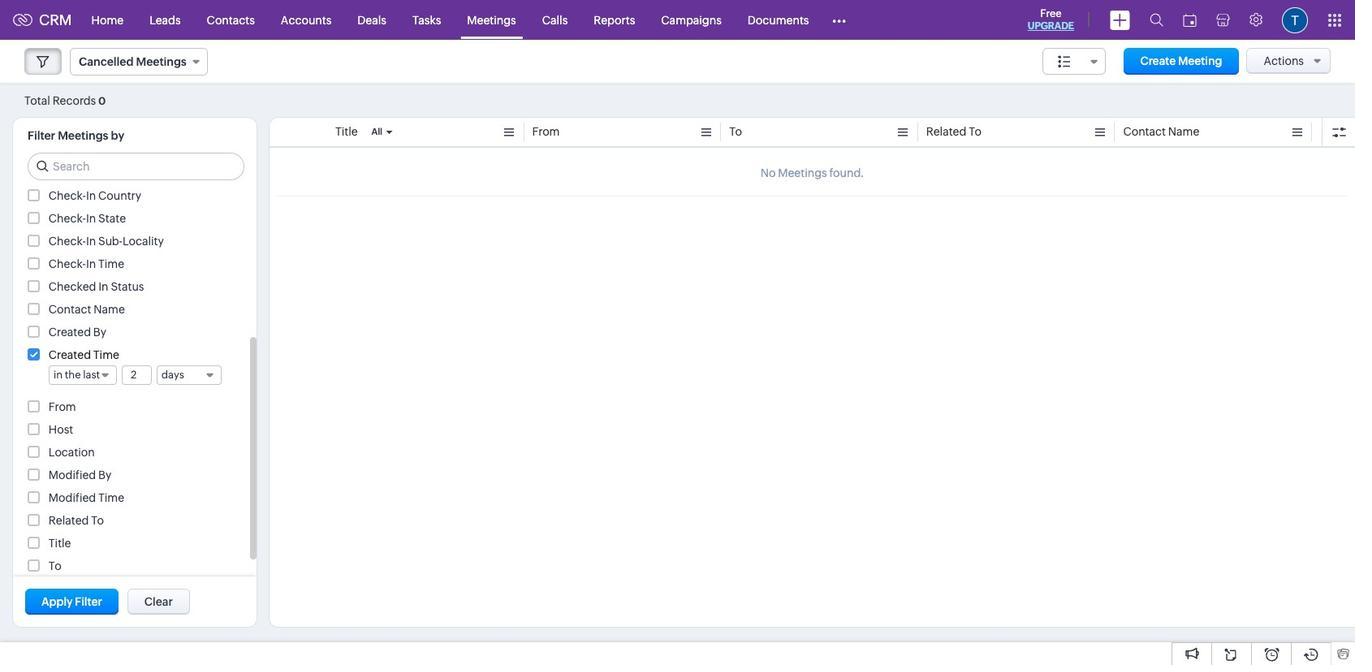 Task type: describe. For each thing, give the bounding box(es) containing it.
search image
[[1150, 13, 1164, 27]]

apply filter
[[41, 595, 102, 608]]

records
[[52, 94, 96, 107]]

0 vertical spatial filter
[[28, 129, 55, 142]]

created for created by
[[49, 326, 91, 339]]

1 vertical spatial related
[[49, 514, 89, 527]]

free
[[1041, 7, 1062, 19]]

accounts
[[281, 13, 332, 26]]

created by
[[49, 326, 106, 339]]

leads link
[[137, 0, 194, 39]]

1 horizontal spatial contact name
[[1123, 125, 1200, 138]]

Cancelled Meetings field
[[70, 48, 208, 76]]

profile element
[[1273, 0, 1318, 39]]

0
[[98, 95, 106, 107]]

Search text field
[[28, 153, 244, 179]]

1 vertical spatial title
[[49, 537, 71, 550]]

in the last field
[[49, 365, 117, 385]]

location
[[49, 446, 95, 459]]

the
[[65, 369, 81, 381]]

1 vertical spatial from
[[49, 400, 76, 413]]

in for country
[[86, 189, 96, 202]]

total records 0
[[24, 94, 106, 107]]

in for time
[[86, 257, 96, 270]]

meetings link
[[454, 0, 529, 39]]

checked
[[49, 280, 96, 293]]

modified by
[[49, 469, 111, 482]]

check-in state
[[49, 212, 126, 225]]

campaigns
[[661, 13, 722, 26]]

Other Modules field
[[822, 7, 857, 33]]

reports
[[594, 13, 635, 26]]

in
[[54, 369, 63, 381]]

total
[[24, 94, 50, 107]]

by for created by
[[93, 326, 106, 339]]

country
[[98, 189, 141, 202]]

create meeting
[[1141, 54, 1223, 67]]

search element
[[1140, 0, 1173, 40]]

deals
[[358, 13, 386, 26]]

state
[[98, 212, 126, 225]]

campaigns link
[[648, 0, 735, 39]]

clear
[[144, 595, 173, 608]]

check- for check-in country
[[49, 189, 86, 202]]

check- for check-in sub-locality
[[49, 235, 86, 248]]

status
[[111, 280, 144, 293]]

documents
[[748, 13, 809, 26]]

check-in country
[[49, 189, 141, 202]]

check- for check-in state
[[49, 212, 86, 225]]

calls link
[[529, 0, 581, 39]]

crm
[[39, 11, 72, 28]]

create menu image
[[1110, 10, 1130, 30]]

cancelled meetings
[[79, 55, 187, 68]]

modified for modified time
[[49, 491, 96, 504]]

home
[[91, 13, 124, 26]]

created time
[[49, 348, 119, 361]]

home link
[[78, 0, 137, 39]]

contacts
[[207, 13, 255, 26]]

create
[[1141, 54, 1176, 67]]

size image
[[1058, 54, 1071, 69]]

1 horizontal spatial contact
[[1123, 125, 1166, 138]]

meeting
[[1178, 54, 1223, 67]]



Task type: vqa. For each thing, say whether or not it's contained in the screenshot.
Documents link
yes



Task type: locate. For each thing, give the bounding box(es) containing it.
2 created from the top
[[49, 348, 91, 361]]

contact name down create at top right
[[1123, 125, 1200, 138]]

0 vertical spatial meetings
[[467, 13, 516, 26]]

modified
[[49, 469, 96, 482], [49, 491, 96, 504]]

meetings left by
[[58, 129, 108, 142]]

create meeting button
[[1124, 48, 1239, 75]]

0 vertical spatial contact
[[1123, 125, 1166, 138]]

2 vertical spatial meetings
[[58, 129, 108, 142]]

in left the sub-
[[86, 235, 96, 248]]

apply
[[41, 595, 73, 608]]

check- for check-in time
[[49, 257, 86, 270]]

all
[[372, 127, 383, 136]]

by
[[93, 326, 106, 339], [98, 469, 111, 482]]

meetings left calls link
[[467, 13, 516, 26]]

2 horizontal spatial meetings
[[467, 13, 516, 26]]

time
[[98, 257, 124, 270], [93, 348, 119, 361], [98, 491, 124, 504]]

1 check- from the top
[[49, 189, 86, 202]]

in for sub-
[[86, 235, 96, 248]]

by for modified by
[[98, 469, 111, 482]]

modified for modified by
[[49, 469, 96, 482]]

0 vertical spatial related to
[[926, 125, 982, 138]]

modified time
[[49, 491, 124, 504]]

days
[[161, 369, 184, 381]]

crm link
[[13, 11, 72, 28]]

in the last
[[54, 369, 100, 381]]

meetings inside cancelled meetings field
[[136, 55, 187, 68]]

2 vertical spatial time
[[98, 491, 124, 504]]

1 vertical spatial filter
[[75, 595, 102, 608]]

1 vertical spatial by
[[98, 469, 111, 482]]

1 vertical spatial contact name
[[49, 303, 125, 316]]

profile image
[[1282, 7, 1308, 33]]

0 horizontal spatial contact name
[[49, 303, 125, 316]]

0 vertical spatial from
[[532, 125, 560, 138]]

apply filter button
[[25, 589, 118, 615]]

1 horizontal spatial title
[[335, 125, 358, 138]]

to
[[729, 125, 742, 138], [969, 125, 982, 138], [91, 514, 104, 527], [49, 560, 61, 573]]

cancelled
[[79, 55, 134, 68]]

1 horizontal spatial name
[[1168, 125, 1200, 138]]

title
[[335, 125, 358, 138], [49, 537, 71, 550]]

filter down the total
[[28, 129, 55, 142]]

title left all
[[335, 125, 358, 138]]

deals link
[[345, 0, 399, 39]]

check-in sub-locality
[[49, 235, 164, 248]]

created up the created time
[[49, 326, 91, 339]]

free upgrade
[[1028, 7, 1074, 32]]

1 vertical spatial modified
[[49, 491, 96, 504]]

locality
[[123, 235, 164, 248]]

in for status
[[98, 280, 108, 293]]

meetings for filter meetings by
[[58, 129, 108, 142]]

checked in status
[[49, 280, 144, 293]]

days field
[[157, 365, 222, 385]]

upgrade
[[1028, 20, 1074, 32]]

in left status
[[98, 280, 108, 293]]

1 vertical spatial meetings
[[136, 55, 187, 68]]

tasks
[[412, 13, 441, 26]]

1 horizontal spatial from
[[532, 125, 560, 138]]

0 horizontal spatial title
[[49, 537, 71, 550]]

filter meetings by
[[28, 129, 124, 142]]

2 check- from the top
[[49, 212, 86, 225]]

1 vertical spatial contact
[[49, 303, 91, 316]]

tasks link
[[399, 0, 454, 39]]

meetings
[[467, 13, 516, 26], [136, 55, 187, 68], [58, 129, 108, 142]]

0 vertical spatial time
[[98, 257, 124, 270]]

time for created time
[[93, 348, 119, 361]]

0 vertical spatial related
[[926, 125, 967, 138]]

check- up check-in time at the left of page
[[49, 235, 86, 248]]

1 created from the top
[[49, 326, 91, 339]]

by up the created time
[[93, 326, 106, 339]]

3 check- from the top
[[49, 235, 86, 248]]

0 horizontal spatial meetings
[[58, 129, 108, 142]]

0 horizontal spatial contact
[[49, 303, 91, 316]]

in left state
[[86, 212, 96, 225]]

reports link
[[581, 0, 648, 39]]

name down checked in status
[[94, 303, 125, 316]]

check- up the check-in state at the left
[[49, 189, 86, 202]]

documents link
[[735, 0, 822, 39]]

title down modified time
[[49, 537, 71, 550]]

0 horizontal spatial related
[[49, 514, 89, 527]]

contact down create at top right
[[1123, 125, 1166, 138]]

1 vertical spatial time
[[93, 348, 119, 361]]

1 horizontal spatial related
[[926, 125, 967, 138]]

0 horizontal spatial filter
[[28, 129, 55, 142]]

1 modified from the top
[[49, 469, 96, 482]]

created for created time
[[49, 348, 91, 361]]

time up last
[[93, 348, 119, 361]]

filter right apply
[[75, 595, 102, 608]]

contact name
[[1123, 125, 1200, 138], [49, 303, 125, 316]]

by
[[111, 129, 124, 142]]

actions
[[1264, 54, 1304, 67]]

meetings down leads
[[136, 55, 187, 68]]

calendar image
[[1183, 13, 1197, 26]]

check- up checked
[[49, 257, 86, 270]]

check-in time
[[49, 257, 124, 270]]

0 horizontal spatial name
[[94, 303, 125, 316]]

calls
[[542, 13, 568, 26]]

meetings for cancelled meetings
[[136, 55, 187, 68]]

1 vertical spatial name
[[94, 303, 125, 316]]

0 vertical spatial created
[[49, 326, 91, 339]]

in for state
[[86, 212, 96, 225]]

0 vertical spatial name
[[1168, 125, 1200, 138]]

contacts link
[[194, 0, 268, 39]]

modified down location
[[49, 469, 96, 482]]

1 horizontal spatial filter
[[75, 595, 102, 608]]

in up the check-in state at the left
[[86, 189, 96, 202]]

created
[[49, 326, 91, 339], [49, 348, 91, 361]]

check- down check-in country
[[49, 212, 86, 225]]

from
[[532, 125, 560, 138], [49, 400, 76, 413]]

sub-
[[98, 235, 123, 248]]

by up modified time
[[98, 469, 111, 482]]

host
[[49, 423, 73, 436]]

0 horizontal spatial from
[[49, 400, 76, 413]]

None text field
[[123, 366, 151, 384]]

0 vertical spatial contact name
[[1123, 125, 1200, 138]]

0 vertical spatial modified
[[49, 469, 96, 482]]

0 vertical spatial title
[[335, 125, 358, 138]]

create menu element
[[1100, 0, 1140, 39]]

None field
[[1042, 48, 1106, 75]]

check-
[[49, 189, 86, 202], [49, 212, 86, 225], [49, 235, 86, 248], [49, 257, 86, 270]]

time down modified by
[[98, 491, 124, 504]]

1 horizontal spatial meetings
[[136, 55, 187, 68]]

accounts link
[[268, 0, 345, 39]]

in up checked in status
[[86, 257, 96, 270]]

0 horizontal spatial related to
[[49, 514, 104, 527]]

1 horizontal spatial related to
[[926, 125, 982, 138]]

created up the the
[[49, 348, 91, 361]]

related to
[[926, 125, 982, 138], [49, 514, 104, 527]]

in
[[86, 189, 96, 202], [86, 212, 96, 225], [86, 235, 96, 248], [86, 257, 96, 270], [98, 280, 108, 293]]

contact
[[1123, 125, 1166, 138], [49, 303, 91, 316]]

2 modified from the top
[[49, 491, 96, 504]]

name
[[1168, 125, 1200, 138], [94, 303, 125, 316]]

meetings inside meetings link
[[467, 13, 516, 26]]

last
[[83, 369, 100, 381]]

leads
[[150, 13, 181, 26]]

time down the sub-
[[98, 257, 124, 270]]

time for modified time
[[98, 491, 124, 504]]

related
[[926, 125, 967, 138], [49, 514, 89, 527]]

4 check- from the top
[[49, 257, 86, 270]]

filter
[[28, 129, 55, 142], [75, 595, 102, 608]]

0 vertical spatial by
[[93, 326, 106, 339]]

contact down checked
[[49, 303, 91, 316]]

1 vertical spatial related to
[[49, 514, 104, 527]]

1 vertical spatial created
[[49, 348, 91, 361]]

name down 'create meeting' button
[[1168, 125, 1200, 138]]

modified down modified by
[[49, 491, 96, 504]]

filter inside button
[[75, 595, 102, 608]]

contact name up 'created by'
[[49, 303, 125, 316]]



